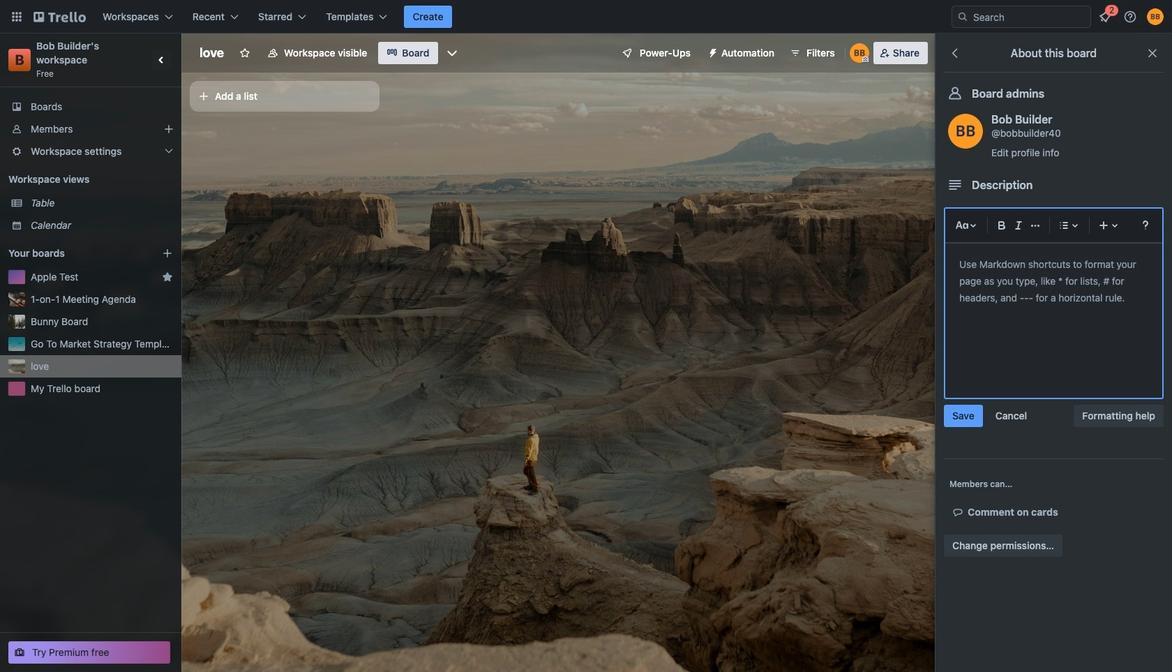 Task type: locate. For each thing, give the bounding box(es) containing it.
Search field
[[969, 6, 1091, 27]]

1 vertical spatial bob builder (bobbuilder40) image
[[850, 43, 869, 63]]

search image
[[958, 11, 969, 22]]

Board name text field
[[193, 42, 231, 64]]

1 horizontal spatial sm image
[[951, 505, 968, 519]]

lists image
[[1056, 217, 1073, 234]]

0 vertical spatial sm image
[[702, 42, 722, 61]]

back to home image
[[33, 6, 86, 28]]

2 horizontal spatial bob builder (bobbuilder40) image
[[1147, 8, 1164, 25]]

this member is an admin of this board. image
[[862, 57, 869, 63]]

your boards with 6 items element
[[8, 245, 141, 262]]

open information menu image
[[1124, 10, 1138, 24]]

star or unstar board image
[[239, 47, 251, 59]]

1 horizontal spatial bob builder (bobbuilder40) image
[[948, 114, 983, 149]]

sm image
[[702, 42, 722, 61], [951, 505, 968, 519]]

0 vertical spatial bob builder (bobbuilder40) image
[[1147, 8, 1164, 25]]

workspace navigation collapse icon image
[[152, 50, 172, 70]]

bob builder (bobbuilder40) image
[[1147, 8, 1164, 25], [850, 43, 869, 63], [948, 114, 983, 149]]

Main content area, start typing to enter text. text field
[[960, 256, 1149, 306]]

0 horizontal spatial bob builder (bobbuilder40) image
[[850, 43, 869, 63]]

1 vertical spatial sm image
[[951, 505, 968, 519]]



Task type: vqa. For each thing, say whether or not it's contained in the screenshot.
Bob Builder (bobbuilder40) image
yes



Task type: describe. For each thing, give the bounding box(es) containing it.
editor toolbar toolbar
[[951, 214, 1157, 237]]

2 vertical spatial bob builder (bobbuilder40) image
[[948, 114, 983, 149]]

2 notifications image
[[1097, 8, 1114, 25]]

more formatting image
[[1027, 217, 1044, 234]]

bold ⌘b image
[[994, 217, 1011, 234]]

open help dialog image
[[1138, 217, 1154, 234]]

customize views image
[[445, 46, 459, 60]]

text styles image
[[954, 217, 971, 234]]

primary element
[[0, 0, 1172, 33]]

starred icon image
[[162, 271, 173, 283]]

italic ⌘i image
[[1011, 217, 1027, 234]]

add board image
[[162, 248, 173, 259]]

0 horizontal spatial sm image
[[702, 42, 722, 61]]



